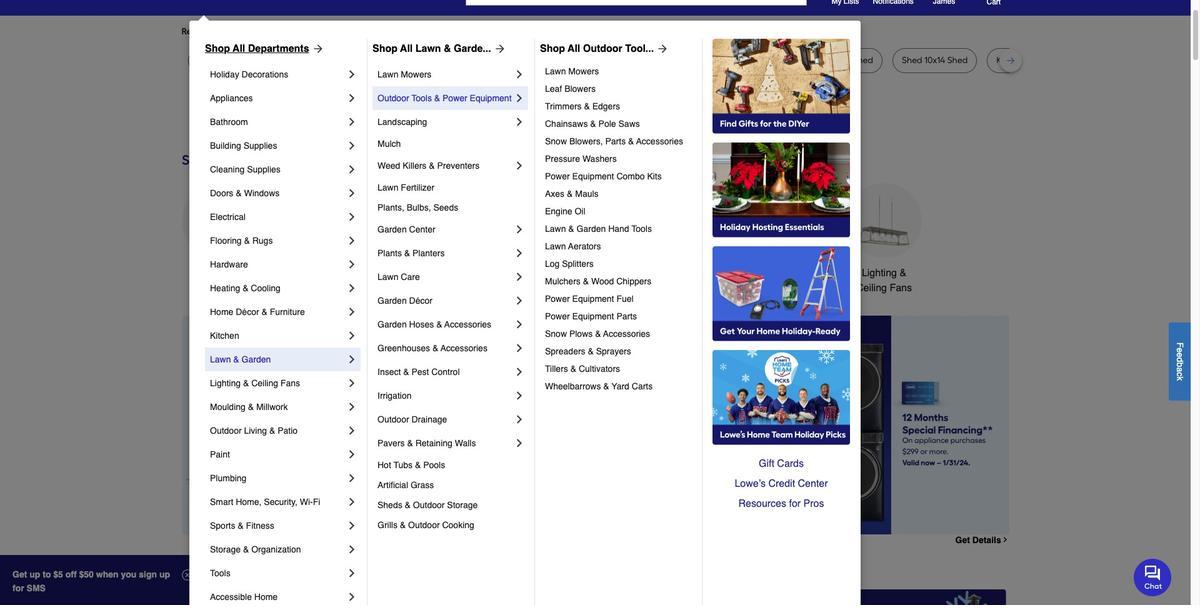Task type: locate. For each thing, give the bounding box(es) containing it.
all for departments
[[233, 43, 245, 54]]

garden down kitchen link
[[242, 355, 271, 365]]

more inside the recommended searches for you heading
[[320, 26, 341, 37]]

chevron right image for landscaping
[[513, 116, 526, 128]]

2 up from the left
[[159, 570, 170, 580]]

equipment inside power equipment fuel link
[[573, 294, 614, 304]]

0 vertical spatial get
[[956, 535, 970, 545]]

supplies inside the cleaning supplies "link"
[[247, 164, 281, 174]]

weed
[[378, 161, 400, 171]]

outdoor tools & equipment button
[[562, 183, 637, 296]]

0 vertical spatial parts
[[606, 136, 626, 146]]

chevron right image for garden décor
[[513, 295, 526, 307]]

lawn aerators link
[[545, 238, 694, 255]]

all down more suggestions for you link
[[400, 43, 413, 54]]

& inside outdoor tools & equipment
[[628, 268, 635, 279]]

arrow right image for shop all outdoor tool...
[[654, 43, 669, 55]]

1 vertical spatial decorations
[[383, 283, 436, 294]]

0 horizontal spatial mowers
[[401, 69, 432, 79]]

0 horizontal spatial smart
[[210, 497, 233, 507]]

shop 25 days of deals by category image
[[182, 149, 1010, 170]]

chevron right image for accessible home
[[346, 591, 358, 603]]

sign
[[139, 570, 157, 580]]

more up accessible
[[182, 557, 224, 577]]

shed 10x14 shed
[[902, 55, 968, 66]]

1 vertical spatial more
[[182, 557, 224, 577]]

chevron right image
[[346, 68, 358, 81], [513, 68, 526, 81], [513, 159, 526, 172], [346, 163, 358, 176], [346, 235, 358, 247], [513, 247, 526, 260], [513, 295, 526, 307], [346, 306, 358, 318], [513, 318, 526, 331], [346, 330, 358, 342], [346, 353, 358, 366], [346, 377, 358, 390], [513, 390, 526, 402], [346, 401, 358, 413], [513, 413, 526, 426], [346, 448, 358, 461], [346, 472, 358, 485], [346, 496, 358, 508], [1002, 536, 1010, 544], [346, 543, 358, 556]]

0 vertical spatial snow
[[545, 136, 567, 146]]

1 vertical spatial ceiling
[[251, 378, 278, 388]]

lighting
[[862, 268, 897, 279], [210, 378, 241, 388]]

artificial grass link
[[378, 475, 526, 495]]

tools
[[412, 93, 432, 103], [632, 224, 652, 234], [602, 268, 626, 279], [210, 568, 231, 578]]

mowers up blowers
[[569, 66, 599, 76]]

decorations inside button
[[383, 283, 436, 294]]

doors & windows link
[[210, 181, 346, 205]]

all down the recommended searches for you heading
[[568, 43, 581, 54]]

trimmers & edgers
[[545, 101, 620, 111]]

hot
[[378, 460, 391, 470]]

0 horizontal spatial lighting & ceiling fans
[[210, 378, 300, 388]]

lawn inside 'link'
[[545, 224, 566, 234]]

leaf
[[545, 84, 562, 94]]

shop up toilet
[[540, 43, 565, 54]]

get up sms
[[13, 570, 27, 580]]

equipment for power equipment fuel
[[573, 294, 614, 304]]

1 vertical spatial snow
[[545, 329, 567, 339]]

chevron right image for home décor & furniture
[[346, 306, 358, 318]]

&
[[444, 43, 451, 54], [434, 93, 440, 103], [584, 101, 590, 111], [591, 119, 596, 129], [629, 136, 634, 146], [429, 161, 435, 171], [236, 188, 242, 198], [567, 189, 573, 199], [569, 224, 575, 234], [244, 236, 250, 246], [404, 248, 410, 258], [628, 268, 635, 279], [900, 268, 907, 279], [583, 276, 589, 286], [243, 283, 249, 293], [262, 307, 268, 317], [437, 320, 442, 330], [595, 329, 601, 339], [433, 343, 439, 353], [588, 346, 594, 356], [233, 355, 239, 365], [571, 364, 577, 374], [403, 367, 409, 377], [243, 378, 249, 388], [604, 381, 610, 391], [248, 402, 254, 412], [269, 426, 275, 436], [407, 438, 413, 448], [415, 460, 421, 470], [405, 500, 411, 510], [400, 520, 406, 530], [238, 521, 244, 531], [243, 545, 249, 555]]

chevron right image for heating & cooling
[[346, 282, 358, 295]]

landscaping
[[378, 117, 427, 127]]

lowe's
[[735, 478, 766, 490]]

sports & fitness link
[[210, 514, 346, 538]]

1 vertical spatial appliances
[[195, 268, 244, 279]]

mulchers & wood chippers
[[545, 276, 652, 286]]

parts inside power equipment parts link
[[617, 311, 637, 321]]

smart
[[761, 268, 788, 279], [210, 497, 233, 507]]

0 horizontal spatial more
[[182, 557, 224, 577]]

0 horizontal spatial décor
[[236, 307, 259, 317]]

1 vertical spatial parts
[[617, 311, 637, 321]]

up to 25 percent off select small appliances. image
[[465, 590, 726, 605]]

chevron right image for plants & planters
[[513, 247, 526, 260]]

1 shed from the left
[[735, 55, 755, 66]]

1 horizontal spatial décor
[[409, 296, 433, 306]]

equipment inside outdoor tools & equipment
[[575, 283, 623, 294]]

chevron right image for outdoor drainage
[[513, 413, 526, 426]]

$5
[[53, 570, 63, 580]]

combo
[[617, 171, 645, 181]]

up to 35 percent off select grills and accessories. image
[[746, 590, 1007, 605]]

moulding
[[210, 402, 246, 412]]

sprayers
[[596, 346, 631, 356]]

you
[[121, 570, 137, 580]]

0 horizontal spatial lawn mowers link
[[378, 63, 513, 86]]

lighting inside lighting & ceiling fans
[[862, 268, 897, 279]]

cooling
[[251, 283, 281, 293]]

1 horizontal spatial up
[[159, 570, 170, 580]]

1 you from the left
[[295, 26, 310, 37]]

0 vertical spatial supplies
[[244, 141, 277, 151]]

chevron right image for building supplies
[[346, 139, 358, 152]]

1 horizontal spatial lawn mowers link
[[545, 63, 694, 80]]

axes
[[545, 189, 565, 199]]

building
[[210, 141, 241, 151]]

2 vertical spatial home
[[254, 592, 278, 602]]

arrow right image inside shop all departments 'link'
[[309, 43, 324, 55]]

up left the to
[[30, 570, 40, 580]]

lawn mowers
[[545, 66, 599, 76], [378, 69, 432, 79]]

accessible
[[210, 592, 252, 602]]

plumbing link
[[210, 467, 346, 490]]

all inside 'link'
[[233, 43, 245, 54]]

center up pros
[[798, 478, 828, 490]]

arrow right image left toilet
[[491, 43, 506, 55]]

1 horizontal spatial bathroom
[[673, 268, 716, 279]]

0 vertical spatial décor
[[409, 296, 433, 306]]

to
[[43, 570, 51, 580]]

outdoor tools & power equipment
[[378, 93, 512, 103]]

garden up aerators on the top of the page
[[577, 224, 606, 234]]

3 shed from the left
[[902, 55, 923, 66]]

you up shop all lawn & garde...
[[407, 26, 421, 37]]

1 all from the left
[[233, 43, 245, 54]]

3 shop from the left
[[540, 43, 565, 54]]

1 vertical spatial smart
[[210, 497, 233, 507]]

equipment down shop 25 days of deals by category image
[[573, 171, 614, 181]]

1 horizontal spatial arrow right image
[[491, 43, 506, 55]]

outdoor inside outdoor tools & equipment
[[564, 268, 600, 279]]

chevron right image for kitchen
[[346, 330, 358, 342]]

1 horizontal spatial fans
[[890, 283, 912, 294]]

& inside 'link'
[[236, 188, 242, 198]]

décor down heating & cooling
[[236, 307, 259, 317]]

1 horizontal spatial all
[[400, 43, 413, 54]]

shop down more suggestions for you link
[[373, 43, 398, 54]]

arrow right image left board on the top right of page
[[654, 43, 669, 55]]

grills & outdoor cooking link
[[378, 515, 526, 535]]

None search field
[[466, 0, 807, 17]]

lawn mowers up the leaf blowers
[[545, 66, 599, 76]]

storage down "sports"
[[210, 545, 241, 555]]

chevron right image for cleaning supplies
[[346, 163, 358, 176]]

garden for garden décor
[[378, 296, 407, 306]]

care
[[401, 272, 420, 282]]

0 horizontal spatial arrow right image
[[309, 43, 324, 55]]

garden up greenhouses
[[378, 320, 407, 330]]

0 vertical spatial decorations
[[242, 69, 288, 79]]

splitters
[[562, 259, 594, 269]]

for left sms
[[13, 583, 24, 593]]

appliances inside appliances link
[[210, 93, 253, 103]]

parts inside snow blowers, parts & accessories link
[[606, 136, 626, 146]]

shed right storage
[[853, 55, 874, 66]]

parts down chainsaws & pole saws link
[[606, 136, 626, 146]]

more for more suggestions for you
[[320, 26, 341, 37]]

kitchen up lawn & garden
[[210, 331, 239, 341]]

plants, bulbs, seeds
[[378, 203, 458, 213]]

parts down fuel
[[617, 311, 637, 321]]

0 horizontal spatial you
[[295, 26, 310, 37]]

leaf blowers
[[545, 84, 596, 94]]

smart for smart home, security, wi-fi
[[210, 497, 233, 507]]

home inside accessible home link
[[254, 592, 278, 602]]

heating & cooling
[[210, 283, 281, 293]]

holiday hosting essentials. image
[[713, 143, 850, 238]]

find gifts for the diyer. image
[[713, 39, 850, 134]]

0 horizontal spatial ceiling
[[251, 378, 278, 388]]

e up d
[[1176, 348, 1186, 353]]

equipment for power equipment parts
[[573, 311, 614, 321]]

power inside outdoor tools & power equipment link
[[443, 93, 468, 103]]

0 vertical spatial storage
[[447, 500, 478, 510]]

more
[[320, 26, 341, 37], [182, 557, 224, 577]]

shop all lawn & garde...
[[373, 43, 491, 54]]

chevron right image for smart home, security, wi-fi
[[346, 496, 358, 508]]

appliances down holiday
[[210, 93, 253, 103]]

shed left outdoor
[[735, 55, 755, 66]]

details
[[973, 535, 1002, 545]]

grills
[[378, 520, 398, 530]]

1 snow from the top
[[545, 136, 567, 146]]

irrigation
[[378, 391, 412, 401]]

0 horizontal spatial kitchen
[[210, 331, 239, 341]]

ceiling
[[857, 283, 887, 294], [251, 378, 278, 388]]

0 horizontal spatial shop
[[205, 43, 230, 54]]

hardware
[[210, 260, 248, 270]]

irrigation link
[[378, 384, 513, 408]]

killers
[[403, 161, 427, 171]]

1 horizontal spatial shop
[[373, 43, 398, 54]]

equipment inside 'power equipment combo kits' link
[[573, 171, 614, 181]]

mowers down shop all lawn & garde...
[[401, 69, 432, 79]]

1 horizontal spatial more
[[320, 26, 341, 37]]

0 horizontal spatial home
[[210, 307, 233, 317]]

1 vertical spatial lighting
[[210, 378, 241, 388]]

2 all from the left
[[400, 43, 413, 54]]

more for more great deals
[[182, 557, 224, 577]]

0 vertical spatial kitchen
[[468, 268, 502, 279]]

hardware link
[[210, 253, 346, 276]]

lawn down engine
[[545, 224, 566, 234]]

1 vertical spatial home
[[210, 307, 233, 317]]

0 vertical spatial more
[[320, 26, 341, 37]]

shop all outdoor tool...
[[540, 43, 654, 54]]

equipment inside power equipment parts link
[[573, 311, 614, 321]]

parts
[[606, 136, 626, 146], [617, 311, 637, 321]]

chevron right image for irrigation
[[513, 390, 526, 402]]

chevron right image for electrical
[[346, 211, 358, 223]]

chevron right image for lawn mowers
[[513, 68, 526, 81]]

for up departments
[[282, 26, 294, 37]]

tools inside outdoor tools & equipment
[[602, 268, 626, 279]]

sheds & outdoor storage link
[[378, 495, 526, 515]]

decorations down shop all departments 'link' at the left top
[[242, 69, 288, 79]]

lowe's wishes you and your family a happy hanukkah. image
[[182, 106, 1010, 137]]

1 horizontal spatial storage
[[447, 500, 478, 510]]

up to 30 percent off select major appliances. plus, save up to an extra $750 on major appliances. image
[[404, 316, 1010, 535]]

1 horizontal spatial decorations
[[383, 283, 436, 294]]

1 horizontal spatial lighting
[[862, 268, 897, 279]]

shop all outdoor tool... link
[[540, 41, 669, 56]]

0 vertical spatial appliances
[[210, 93, 253, 103]]

for left pros
[[789, 498, 801, 510]]

0 vertical spatial lighting & ceiling fans
[[857, 268, 912, 294]]

2 arrow right image from the left
[[491, 43, 506, 55]]

for inside get up to $5 off $50 when you sign up for sms
[[13, 583, 24, 593]]

1 horizontal spatial smart
[[761, 268, 788, 279]]

1 horizontal spatial home
[[254, 592, 278, 602]]

supplies up windows
[[247, 164, 281, 174]]

3 all from the left
[[568, 43, 581, 54]]

chevron right image
[[346, 92, 358, 104], [513, 92, 526, 104], [346, 116, 358, 128], [513, 116, 526, 128], [346, 139, 358, 152], [346, 187, 358, 199], [346, 211, 358, 223], [513, 223, 526, 236], [346, 258, 358, 271], [513, 271, 526, 283], [346, 282, 358, 295], [513, 342, 526, 355], [513, 366, 526, 378], [346, 425, 358, 437], [513, 437, 526, 450], [346, 520, 358, 532], [346, 567, 358, 580], [346, 591, 358, 603]]

greenhouses & accessories link
[[378, 336, 513, 360]]

power inside 'power equipment combo kits' link
[[545, 171, 570, 181]]

accessible home
[[210, 592, 278, 602]]

supplies up cleaning supplies
[[244, 141, 277, 151]]

1 vertical spatial fans
[[281, 378, 300, 388]]

& inside lighting & ceiling fans
[[900, 268, 907, 279]]

supplies for building supplies
[[244, 141, 277, 151]]

smart home
[[761, 268, 818, 279]]

0 vertical spatial fans
[[890, 283, 912, 294]]

chevron right image for outdoor tools & power equipment
[[513, 92, 526, 104]]

log
[[545, 259, 560, 269]]

accessories
[[637, 136, 683, 146], [445, 320, 492, 330], [603, 329, 650, 339], [441, 343, 488, 353]]

0 horizontal spatial lighting
[[210, 378, 241, 388]]

1 vertical spatial décor
[[236, 307, 259, 317]]

snow for snow blowers, parts & accessories
[[545, 136, 567, 146]]

shed right 10x14
[[948, 55, 968, 66]]

2 snow from the top
[[545, 329, 567, 339]]

3 arrow right image from the left
[[654, 43, 669, 55]]

equipment up power equipment fuel
[[575, 283, 623, 294]]

power inside power equipment parts link
[[545, 311, 570, 321]]

kitchen left faucets
[[468, 268, 502, 279]]

1 shop from the left
[[205, 43, 230, 54]]

home inside smart home button
[[791, 268, 818, 279]]

0 vertical spatial bathroom
[[210, 117, 248, 127]]

2 horizontal spatial all
[[568, 43, 581, 54]]

lawn down toilet
[[545, 66, 566, 76]]

accessories down garden décor link
[[445, 320, 492, 330]]

all down 'recommended searches for you'
[[233, 43, 245, 54]]

25 days of deals. don't miss deals every day. same-day delivery on in-stock orders placed by 2 p m. image
[[182, 316, 384, 535]]

power up axes at the top
[[545, 171, 570, 181]]

center down bulbs,
[[409, 225, 436, 235]]

equipment down power equipment fuel
[[573, 311, 614, 321]]

f
[[1176, 342, 1186, 348]]

get left 'details'
[[956, 535, 970, 545]]

organization
[[251, 545, 301, 555]]

power up landscaping link
[[443, 93, 468, 103]]

gift cards link
[[713, 454, 850, 474]]

arrow right image inside shop all outdoor tool... link
[[654, 43, 669, 55]]

equipment up power equipment parts
[[573, 294, 614, 304]]

shop for shop all departments
[[205, 43, 230, 54]]

get your home holiday-ready. image
[[713, 246, 850, 341]]

smart inside button
[[761, 268, 788, 279]]

2 shed from the left
[[853, 55, 874, 66]]

0 horizontal spatial up
[[30, 570, 40, 580]]

toilet
[[541, 55, 562, 66]]

doors
[[210, 188, 233, 198]]

lawn left care
[[378, 272, 399, 282]]

bathroom up building at the top left of page
[[210, 117, 248, 127]]

bathroom right chippers
[[673, 268, 716, 279]]

you up departments
[[295, 26, 310, 37]]

more left suggestions
[[320, 26, 341, 37]]

0 horizontal spatial all
[[233, 43, 245, 54]]

carts
[[632, 381, 653, 391]]

pressure washers link
[[545, 150, 694, 168]]

fans
[[890, 283, 912, 294], [281, 378, 300, 388]]

décor down christmas decorations
[[409, 296, 433, 306]]

chevron right image for tools
[[346, 567, 358, 580]]

storage & organization
[[210, 545, 301, 555]]

0 horizontal spatial decorations
[[242, 69, 288, 79]]

recommended
[[182, 26, 242, 37]]

1 vertical spatial center
[[798, 478, 828, 490]]

departments
[[248, 43, 309, 54]]

garden down plants,
[[378, 225, 407, 235]]

shop down recommended on the top left of the page
[[205, 43, 230, 54]]

shed left 10x14
[[902, 55, 923, 66]]

1 vertical spatial kitchen
[[210, 331, 239, 341]]

e up b
[[1176, 353, 1186, 357]]

power inside power equipment fuel link
[[545, 294, 570, 304]]

snow up pressure
[[545, 136, 567, 146]]

1 vertical spatial lighting & ceiling fans
[[210, 378, 300, 388]]

1 horizontal spatial ceiling
[[857, 283, 887, 294]]

chevron right image for moulding & millwork
[[346, 401, 358, 413]]

mulch
[[378, 139, 401, 149]]

recommended searches for you heading
[[182, 26, 1010, 38]]

1 arrow right image from the left
[[309, 43, 324, 55]]

0 vertical spatial smart
[[761, 268, 788, 279]]

1 vertical spatial bathroom
[[673, 268, 716, 279]]

equipment up landscaping link
[[470, 93, 512, 103]]

wi-
[[300, 497, 313, 507]]

home,
[[236, 497, 262, 507]]

sms
[[27, 583, 46, 593]]

lawn mowers down shop all lawn & garde...
[[378, 69, 432, 79]]

1 horizontal spatial mowers
[[569, 66, 599, 76]]

blowers
[[565, 84, 596, 94]]

0 vertical spatial center
[[409, 225, 436, 235]]

1 horizontal spatial you
[[407, 26, 421, 37]]

supplies inside building supplies link
[[244, 141, 277, 151]]

power for power equipment combo kits
[[545, 171, 570, 181]]

smart for smart home
[[761, 268, 788, 279]]

1 vertical spatial storage
[[210, 545, 241, 555]]

appliances inside appliances button
[[195, 268, 244, 279]]

up right "sign"
[[159, 570, 170, 580]]

outdoor inside outdoor living & patio link
[[210, 426, 242, 436]]

arrow right image inside shop all lawn & garde... link
[[491, 43, 506, 55]]

supplies
[[244, 141, 277, 151], [247, 164, 281, 174]]

parts for equipment
[[617, 311, 637, 321]]

2 horizontal spatial shop
[[540, 43, 565, 54]]

storage up cooking
[[447, 500, 478, 510]]

2 horizontal spatial home
[[791, 268, 818, 279]]

chevron right image for garden hoses & accessories
[[513, 318, 526, 331]]

arrow right image
[[309, 43, 324, 55], [491, 43, 506, 55], [654, 43, 669, 55]]

pressure
[[545, 154, 580, 164]]

2 horizontal spatial arrow right image
[[654, 43, 669, 55]]

shop inside 'link'
[[205, 43, 230, 54]]

decorations inside 'link'
[[242, 69, 288, 79]]

home for smart home
[[791, 268, 818, 279]]

outdoor living & patio link
[[210, 419, 346, 443]]

arrow right image up the holiday decorations 'link'
[[309, 43, 324, 55]]

garden down 'lawn care'
[[378, 296, 407, 306]]

lighting & ceiling fans
[[857, 268, 912, 294], [210, 378, 300, 388]]

power down mulchers
[[545, 294, 570, 304]]

garden inside 'link'
[[577, 224, 606, 234]]

snow up spreaders
[[545, 329, 567, 339]]

1 vertical spatial get
[[13, 570, 27, 580]]

chevron right image for holiday decorations
[[346, 68, 358, 81]]

1 horizontal spatial get
[[956, 535, 970, 545]]

1 up from the left
[[30, 570, 40, 580]]

chevron right image for appliances
[[346, 92, 358, 104]]

power up plows on the bottom of page
[[545, 311, 570, 321]]

appliances up heating
[[195, 268, 244, 279]]

1 horizontal spatial kitchen
[[468, 268, 502, 279]]

kitchen inside button
[[468, 268, 502, 279]]

lawn mowers link up outdoor tools & power equipment
[[378, 63, 513, 86]]

0 vertical spatial home
[[791, 268, 818, 279]]

1 horizontal spatial lighting & ceiling fans
[[857, 268, 912, 294]]

1 vertical spatial supplies
[[247, 164, 281, 174]]

power for power equipment fuel
[[545, 294, 570, 304]]

0 horizontal spatial get
[[13, 570, 27, 580]]

1 horizontal spatial lawn mowers
[[545, 66, 599, 76]]

decorations down care
[[383, 283, 436, 294]]

chippers
[[617, 276, 652, 286]]

chevron right image for sports & fitness
[[346, 520, 358, 532]]

garden décor
[[378, 296, 433, 306]]

get inside get up to $5 off $50 when you sign up for sms
[[13, 570, 27, 580]]

washers
[[583, 154, 617, 164]]

0 vertical spatial lighting
[[862, 268, 897, 279]]

0 vertical spatial ceiling
[[857, 283, 887, 294]]

0 horizontal spatial bathroom
[[210, 117, 248, 127]]

hardie board
[[654, 55, 706, 66]]

2 you from the left
[[407, 26, 421, 37]]

home for accessible home
[[254, 592, 278, 602]]

2 shop from the left
[[373, 43, 398, 54]]

lawn mowers link down shop all outdoor tool... link
[[545, 63, 694, 80]]



Task type: vqa. For each thing, say whether or not it's contained in the screenshot.
the leftmost Wreaths
no



Task type: describe. For each thing, give the bounding box(es) containing it.
home inside home décor & furniture link
[[210, 307, 233, 317]]

planters
[[413, 248, 445, 258]]

decorations for christmas
[[383, 283, 436, 294]]

2 e from the top
[[1176, 353, 1186, 357]]

kitchen for kitchen
[[210, 331, 239, 341]]

drainage
[[412, 415, 447, 425]]

leaf blowers link
[[545, 80, 694, 98]]

k
[[1176, 376, 1186, 381]]

wheelbarrows & yard carts
[[545, 381, 653, 391]]

power equipment parts
[[545, 311, 637, 321]]

shop for shop all outdoor tool...
[[540, 43, 565, 54]]

outdoor inside sheds & outdoor storage link
[[413, 500, 445, 510]]

engine oil
[[545, 206, 586, 216]]

shed for shed 10x14 shed
[[902, 55, 923, 66]]

pools
[[423, 460, 445, 470]]

hot tubs & pools link
[[378, 455, 526, 475]]

christmas decorations
[[383, 268, 436, 294]]

lawn up log
[[545, 241, 566, 251]]

insect
[[378, 367, 401, 377]]

supplies for cleaning supplies
[[247, 164, 281, 174]]

mulchers & wood chippers link
[[545, 273, 694, 290]]

resources for pros
[[739, 498, 825, 510]]

chevron right image inside get details link
[[1002, 536, 1010, 544]]

scroll to item #2 image
[[675, 512, 705, 517]]

garden center link
[[378, 218, 513, 241]]

greenhouses & accessories
[[378, 343, 488, 353]]

outdoor inside shop all outdoor tool... link
[[583, 43, 623, 54]]

shed for shed outdoor storage
[[735, 55, 755, 66]]

chevron right image for garden center
[[513, 223, 526, 236]]

axes & mauls
[[545, 189, 599, 199]]

wood
[[592, 276, 614, 286]]

equipment for power equipment combo kits
[[573, 171, 614, 181]]

kitchen for kitchen faucets
[[468, 268, 502, 279]]

chevron right image for lawn & garden
[[346, 353, 358, 366]]

2 lawn mowers link from the left
[[545, 63, 694, 80]]

parts for blowers,
[[606, 136, 626, 146]]

spreaders & sprayers
[[545, 346, 631, 356]]

décor for lawn
[[409, 296, 433, 306]]

mulchers
[[545, 276, 581, 286]]

log splitters
[[545, 259, 594, 269]]

chevron right image for storage & organization
[[346, 543, 358, 556]]

garden for garden hoses & accessories
[[378, 320, 407, 330]]

heating
[[210, 283, 240, 293]]

lowe's credit center
[[735, 478, 828, 490]]

bathroom inside button
[[673, 268, 716, 279]]

you for more suggestions for you
[[407, 26, 421, 37]]

1 horizontal spatial center
[[798, 478, 828, 490]]

snow blowers, parts & accessories
[[545, 136, 683, 146]]

arrow right image for shop all departments
[[309, 43, 324, 55]]

decorations for holiday
[[242, 69, 288, 79]]

snow for snow plows & accessories
[[545, 329, 567, 339]]

lawn & garden
[[210, 355, 271, 365]]

plants
[[378, 248, 402, 258]]

shop for shop all lawn & garde...
[[373, 43, 398, 54]]

power equipment parts link
[[545, 308, 694, 325]]

cleaning supplies link
[[210, 158, 346, 181]]

trimmers
[[545, 101, 582, 111]]

retaining
[[416, 438, 453, 448]]

plants, bulbs, seeds link
[[378, 198, 526, 218]]

arrow right image for shop all lawn & garde...
[[491, 43, 506, 55]]

0 horizontal spatial center
[[409, 225, 436, 235]]

décor for departments
[[236, 307, 259, 317]]

fans inside button
[[890, 283, 912, 294]]

lowe's credit center link
[[713, 474, 850, 494]]

0 horizontal spatial lawn mowers
[[378, 69, 432, 79]]

greenhouses
[[378, 343, 430, 353]]

arrow right image
[[986, 425, 999, 438]]

get up to 2 free select tools or batteries when you buy 1 with select purchases. image
[[184, 590, 445, 605]]

a
[[1176, 367, 1186, 372]]

tools inside "link"
[[210, 568, 231, 578]]

cooking
[[442, 520, 475, 530]]

chevron right image for flooring & rugs
[[346, 235, 358, 247]]

artificial
[[378, 480, 408, 490]]

kits
[[647, 171, 662, 181]]

chevron right image for plumbing
[[346, 472, 358, 485]]

rugs
[[252, 236, 273, 246]]

chevron right image for paint
[[346, 448, 358, 461]]

garde...
[[454, 43, 491, 54]]

lawn left garde...
[[416, 43, 441, 54]]

chainsaws & pole saws link
[[545, 115, 694, 133]]

engine
[[545, 206, 573, 216]]

outdoor inside 'grills & outdoor cooking' link
[[408, 520, 440, 530]]

board
[[682, 55, 706, 66]]

1 lawn mowers link from the left
[[378, 63, 513, 86]]

outdoor drainage
[[378, 415, 447, 425]]

Search Query text field
[[466, 0, 750, 5]]

accessories up control
[[441, 343, 488, 353]]

moulding & millwork link
[[210, 395, 346, 419]]

chevron right image for doors & windows
[[346, 187, 358, 199]]

hand
[[609, 224, 630, 234]]

lighting & ceiling fans inside button
[[857, 268, 912, 294]]

lawn fertilizer link
[[378, 178, 526, 198]]

plumbing
[[210, 473, 247, 483]]

lowe's home team holiday picks. image
[[713, 350, 850, 445]]

0 horizontal spatial fans
[[281, 378, 300, 388]]

fertilizer
[[401, 183, 435, 193]]

wheelbarrows & yard carts link
[[545, 378, 694, 395]]

garden hoses & accessories
[[378, 320, 492, 330]]

millwork
[[256, 402, 288, 412]]

chevron right image for weed killers & preventers
[[513, 159, 526, 172]]

heating & cooling link
[[210, 276, 346, 300]]

plants,
[[378, 203, 404, 213]]

chevron right image for greenhouses & accessories
[[513, 342, 526, 355]]

accessories down saws
[[637, 136, 683, 146]]

power for power equipment parts
[[545, 311, 570, 321]]

lighting & ceiling fans button
[[847, 183, 922, 296]]

mulch link
[[378, 134, 526, 154]]

chevron right image for outdoor living & patio
[[346, 425, 358, 437]]

d
[[1176, 357, 1186, 362]]

equipment inside outdoor tools & power equipment link
[[470, 93, 512, 103]]

get for get details
[[956, 535, 970, 545]]

oil
[[575, 206, 586, 216]]

control
[[432, 367, 460, 377]]

hardie
[[654, 55, 680, 66]]

christmas
[[387, 268, 432, 279]]

& inside 'link'
[[569, 224, 575, 234]]

grass
[[411, 480, 434, 490]]

lawn care
[[378, 272, 420, 282]]

for right suggestions
[[393, 26, 405, 37]]

patio
[[278, 426, 298, 436]]

lawn up plants,
[[378, 183, 399, 193]]

all for lawn
[[400, 43, 413, 54]]

doors & windows
[[210, 188, 280, 198]]

garden hoses & accessories link
[[378, 313, 513, 336]]

shed for shed
[[853, 55, 874, 66]]

chevron right image for pavers & retaining walls
[[513, 437, 526, 450]]

ceiling inside lighting & ceiling fans
[[857, 283, 887, 294]]

chevron right image for lighting & ceiling fans
[[346, 377, 358, 390]]

b
[[1176, 362, 1186, 367]]

mauls
[[575, 189, 599, 199]]

building supplies link
[[210, 134, 346, 158]]

lawn & garden hand tools
[[545, 224, 652, 234]]

chat invite button image
[[1134, 558, 1173, 596]]

appliances link
[[210, 86, 346, 110]]

chevron right image for bathroom
[[346, 116, 358, 128]]

appliances button
[[182, 183, 257, 281]]

garden for garden center
[[378, 225, 407, 235]]

chevron right image for hardware
[[346, 258, 358, 271]]

lawn down more suggestions for you link
[[378, 69, 399, 79]]

tools inside 'link'
[[632, 224, 652, 234]]

lawn fertilizer
[[378, 183, 435, 193]]

f e e d b a c k
[[1176, 342, 1186, 381]]

chevron right image for lawn care
[[513, 271, 526, 283]]

1 e from the top
[[1176, 348, 1186, 353]]

weed killers & preventers
[[378, 161, 480, 171]]

insect & pest control link
[[378, 360, 513, 384]]

you for recommended searches for you
[[295, 26, 310, 37]]

holiday
[[210, 69, 239, 79]]

flooring
[[210, 236, 242, 246]]

bulbs,
[[407, 203, 431, 213]]

get for get up to $5 off $50 when you sign up for sms
[[13, 570, 27, 580]]

outdoor inside outdoor tools & power equipment link
[[378, 93, 409, 103]]

trimmers & edgers link
[[545, 98, 694, 115]]

flooring & rugs link
[[210, 229, 346, 253]]

all for outdoor
[[568, 43, 581, 54]]

accessories down power equipment parts link
[[603, 329, 650, 339]]

lawn up moulding
[[210, 355, 231, 365]]

arrow left image
[[414, 425, 427, 438]]

4 shed from the left
[[948, 55, 968, 66]]

chevron right image for insect & pest control
[[513, 366, 526, 378]]

outdoor inside "outdoor drainage" "link"
[[378, 415, 409, 425]]

0 horizontal spatial storage
[[210, 545, 241, 555]]

electrical link
[[210, 205, 346, 229]]

aerators
[[568, 241, 601, 251]]

$50
[[79, 570, 94, 580]]

faucets
[[505, 268, 540, 279]]



